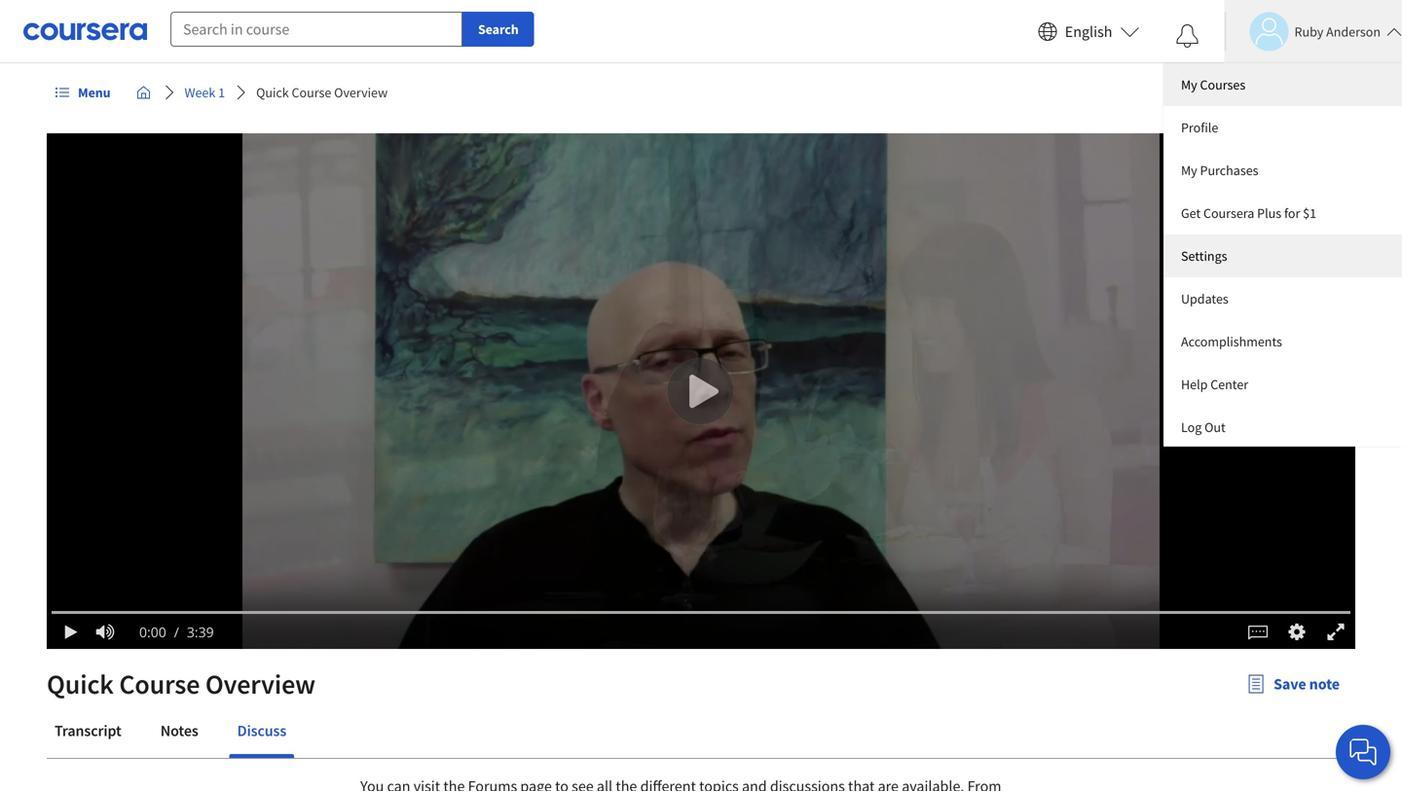 Task type: describe. For each thing, give the bounding box(es) containing it.
courses
[[1201, 76, 1246, 94]]

$1
[[1303, 205, 1317, 222]]

ruby anderson button
[[1225, 12, 1403, 51]]

1 horizontal spatial course
[[292, 84, 332, 101]]

0 vertical spatial quick
[[256, 84, 289, 101]]

save
[[1274, 675, 1307, 695]]

settings
[[1182, 247, 1228, 265]]

1 vertical spatial course
[[119, 668, 200, 702]]

coursera
[[1204, 205, 1255, 222]]

settings link
[[1164, 235, 1403, 278]]

save note
[[1274, 675, 1340, 695]]

show notifications image
[[1176, 24, 1200, 48]]

menu button
[[47, 75, 118, 110]]

anderson
[[1327, 23, 1381, 40]]

ruby anderson menu
[[1164, 63, 1403, 447]]

my for my courses
[[1182, 76, 1198, 94]]

note
[[1310, 675, 1340, 695]]

0 horizontal spatial overview
[[205, 668, 316, 702]]

my courses link
[[1164, 63, 1403, 106]]

for
[[1285, 205, 1301, 222]]

menu
[[78, 84, 111, 101]]

week
[[185, 84, 216, 101]]

week 1 link
[[177, 75, 233, 110]]

transcript
[[55, 722, 121, 741]]

search
[[478, 20, 519, 38]]

accomplishments
[[1182, 333, 1283, 351]]

log
[[1182, 419, 1202, 436]]

chat with us image
[[1348, 737, 1379, 769]]

Search in course text field
[[170, 12, 463, 47]]

ruby anderson
[[1295, 23, 1381, 40]]

out
[[1205, 419, 1226, 436]]

plus
[[1258, 205, 1282, 222]]

discuss
[[237, 722, 287, 741]]

1 vertical spatial quick course overview
[[47, 668, 316, 702]]



Task type: vqa. For each thing, say whether or not it's contained in the screenshot.
the · related to Deep Learning vs. Machine Learning: A Beginner's Guide
no



Task type: locate. For each thing, give the bounding box(es) containing it.
search button
[[463, 12, 534, 47]]

my
[[1182, 76, 1198, 94], [1182, 162, 1198, 179]]

3:39
[[187, 623, 214, 642]]

overview up discuss
[[205, 668, 316, 702]]

home image
[[136, 85, 151, 100]]

play image
[[61, 625, 81, 640]]

my courses
[[1182, 76, 1246, 94]]

save note button
[[1231, 661, 1356, 708]]

help
[[1182, 376, 1208, 394]]

1 horizontal spatial overview
[[334, 84, 388, 101]]

center
[[1211, 376, 1249, 394]]

related lecture content tabs tab list
[[47, 708, 1356, 759]]

log out button
[[1164, 406, 1403, 447]]

updates
[[1182, 290, 1229, 308]]

my left courses
[[1182, 76, 1198, 94]]

quick right 1
[[256, 84, 289, 101]]

overview down search in course text field
[[334, 84, 388, 101]]

0 vertical spatial overview
[[334, 84, 388, 101]]

1 horizontal spatial quick
[[256, 84, 289, 101]]

course down search in course text field
[[292, 84, 332, 101]]

0:00 / 3:39
[[139, 623, 214, 642]]

transcript button
[[47, 708, 129, 755]]

my purchases
[[1182, 162, 1259, 179]]

purchases
[[1201, 162, 1259, 179]]

quick up 'transcript' button
[[47, 668, 114, 702]]

quick course overview link
[[248, 75, 396, 110]]

profile link
[[1164, 106, 1403, 149]]

get
[[1182, 205, 1201, 222]]

0 vertical spatial quick course overview
[[256, 84, 388, 101]]

get coursera plus for $1 link
[[1164, 192, 1403, 235]]

0 vertical spatial my
[[1182, 76, 1198, 94]]

help center
[[1182, 376, 1249, 394]]

1
[[218, 84, 225, 101]]

1 vertical spatial overview
[[205, 668, 316, 702]]

2 my from the top
[[1182, 162, 1198, 179]]

course up the notes
[[119, 668, 200, 702]]

my inside my purchases link
[[1182, 162, 1198, 179]]

0 vertical spatial course
[[292, 84, 332, 101]]

course
[[292, 84, 332, 101], [119, 668, 200, 702]]

1 vertical spatial quick
[[47, 668, 114, 702]]

/
[[174, 623, 179, 642]]

0 minutes 0 seconds element
[[139, 623, 166, 642]]

english
[[1065, 22, 1113, 41]]

get coursera plus for $1
[[1182, 205, 1317, 222]]

overview
[[334, 84, 388, 101], [205, 668, 316, 702]]

quick course overview up notes button
[[47, 668, 316, 702]]

english button
[[1030, 0, 1148, 63]]

coursera image
[[23, 16, 147, 47]]

my for my purchases
[[1182, 162, 1198, 179]]

my left purchases
[[1182, 162, 1198, 179]]

0 horizontal spatial course
[[119, 668, 200, 702]]

notes button
[[153, 708, 206, 755]]

quick
[[256, 84, 289, 101], [47, 668, 114, 702]]

3 minutes 39 seconds element
[[187, 623, 214, 642]]

1 my from the top
[[1182, 76, 1198, 94]]

1 vertical spatial my
[[1182, 162, 1198, 179]]

quick course overview
[[256, 84, 388, 101], [47, 668, 316, 702]]

accomplishments link
[[1164, 320, 1403, 363]]

0:00
[[139, 623, 166, 642]]

0 horizontal spatial quick
[[47, 668, 114, 702]]

quick course overview down search in course text field
[[256, 84, 388, 101]]

log out
[[1182, 419, 1226, 436]]

my purchases link
[[1164, 149, 1403, 192]]

updates link
[[1164, 278, 1403, 320]]

full screen image
[[1324, 623, 1349, 642]]

discuss button
[[230, 708, 294, 755]]

notes
[[160, 722, 198, 741]]

mute image
[[93, 623, 118, 642]]

help center link
[[1164, 363, 1403, 406]]

week 1
[[185, 84, 225, 101]]

ruby
[[1295, 23, 1324, 40]]

profile
[[1182, 119, 1219, 136]]

my inside 'my courses' link
[[1182, 76, 1198, 94]]



